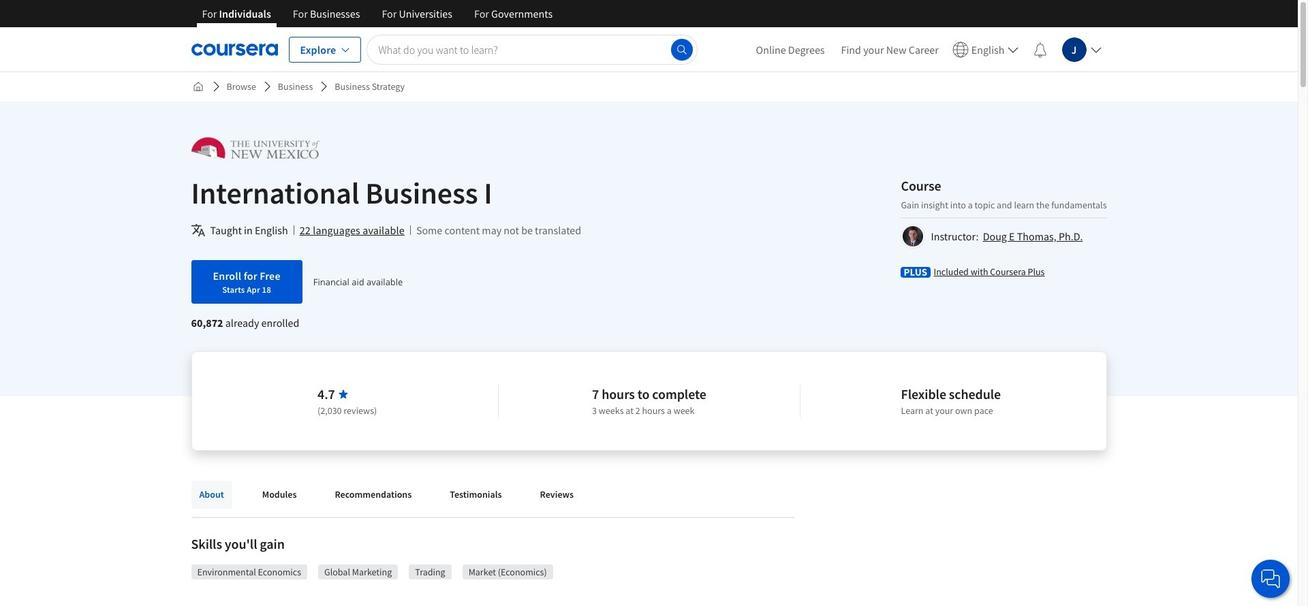 Task type: locate. For each thing, give the bounding box(es) containing it.
banner navigation
[[191, 0, 564, 37]]

home image
[[192, 81, 203, 92]]

None search field
[[367, 34, 697, 64]]



Task type: describe. For each thing, give the bounding box(es) containing it.
doug e thomas, ph.d. image
[[903, 226, 924, 246]]

university of new mexico image
[[191, 134, 319, 165]]

What do you want to learn? text field
[[367, 34, 697, 64]]

coursera plus image
[[901, 267, 931, 278]]

coursera image
[[191, 38, 278, 60]]



Task type: vqa. For each thing, say whether or not it's contained in the screenshot.
to in the THE HELP RECRUITERS GET TO KNOW YOU BETTER BY DESCRIBING WHAT MAKES YOU A GREAT CANDIDATE AND SHARING OTHER LINKS.
no



